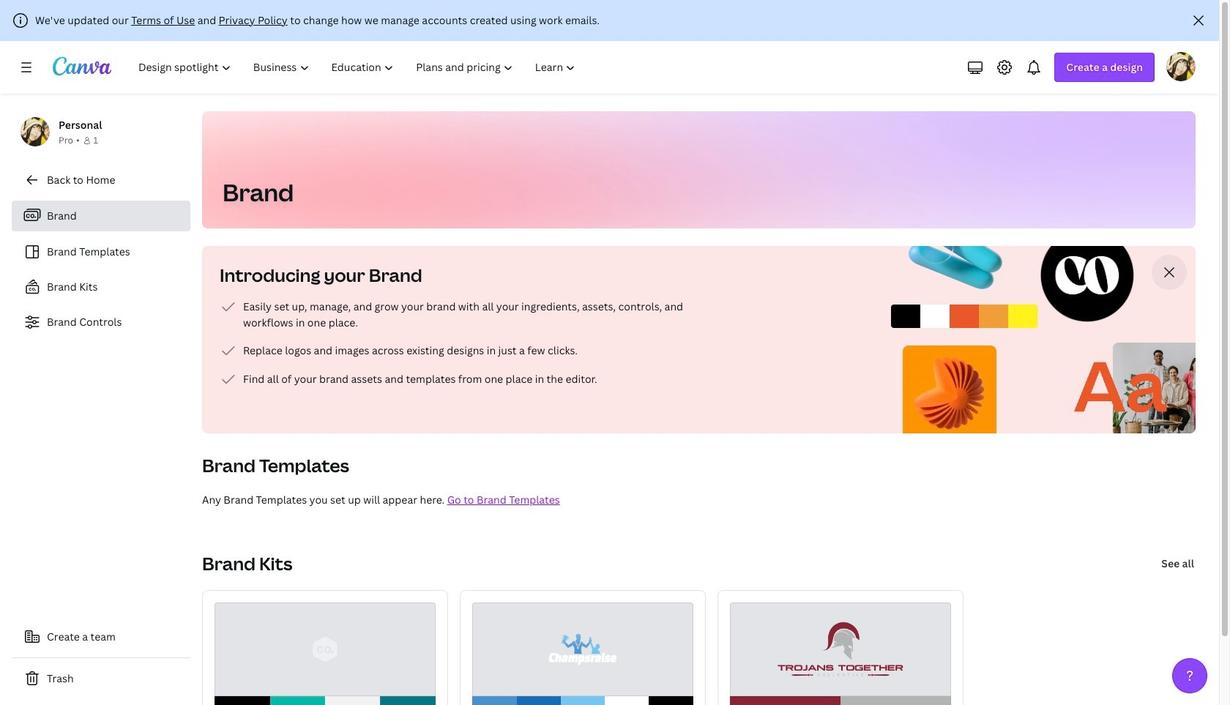 Task type: locate. For each thing, give the bounding box(es) containing it.
0 horizontal spatial list
[[12, 201, 190, 337]]

stephanie aranda image
[[1167, 52, 1196, 81]]

list
[[12, 201, 190, 337], [220, 298, 689, 388]]



Task type: describe. For each thing, give the bounding box(es) containing it.
champsraise logo image
[[517, 612, 649, 687]]

trojans collective logo image
[[772, 612, 910, 687]]

1 horizontal spatial list
[[220, 298, 689, 388]]

top level navigation element
[[129, 53, 589, 82]]



Task type: vqa. For each thing, say whether or not it's contained in the screenshot.
the leftmost list
yes



